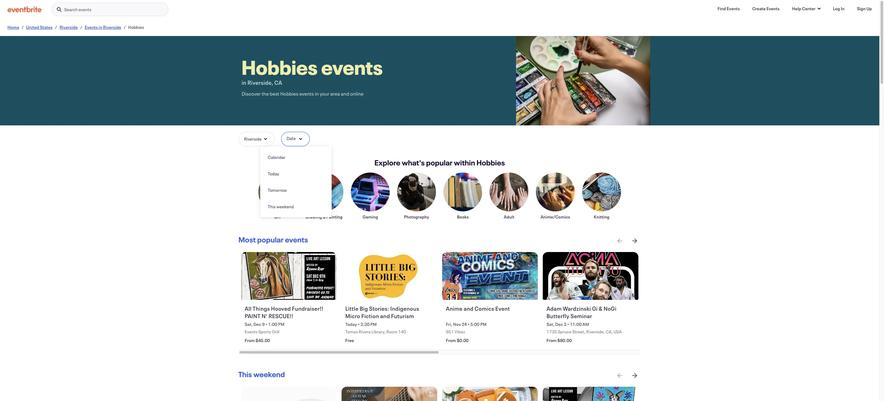 Task type: locate. For each thing, give the bounding box(es) containing it.
1 horizontal spatial pm
[[371, 322, 377, 328]]

$45.00
[[256, 338, 270, 344]]

from inside adam wardzinski gi & nogi butterfly seminar sat, dec 2 •  11:00 am 1735 spruce street, riverside, ca, usa from $80.00
[[547, 338, 557, 344]]

online
[[350, 90, 364, 97]]

•
[[266, 322, 267, 328], [358, 322, 360, 328], [468, 322, 470, 328], [567, 322, 569, 328]]

1 • from the left
[[266, 322, 267, 328]]

this
[[268, 204, 276, 210], [239, 370, 252, 380]]

riverside link
[[60, 24, 78, 30]]

1 horizontal spatial popular
[[426, 158, 453, 168]]

dec inside all things hooved fundraiser!! paint n' rescue!! sat, dec 9 •  1:00 pm events sports grill from $45.00
[[253, 322, 261, 328]]

0 vertical spatial arrow right chunky_svg image
[[631, 237, 639, 245]]

fri,
[[446, 322, 452, 328]]

painting
[[327, 214, 343, 220]]

$80.00
[[558, 338, 572, 344]]

1 vertical spatial &
[[599, 305, 603, 312]]

& inside adam wardzinski gi & nogi butterfly seminar sat, dec 2 •  11:00 am 1735 spruce street, riverside, ca, usa from $80.00
[[599, 305, 603, 312]]

arrow left chunky_svg image
[[616, 237, 624, 245], [616, 372, 624, 380]]

/ right states
[[55, 24, 57, 30]]

1 horizontal spatial &
[[599, 305, 603, 312]]

books
[[457, 214, 469, 220]]

2 vertical spatial in
[[315, 90, 319, 97]]

4 • from the left
[[567, 322, 569, 328]]

0 horizontal spatial &
[[323, 214, 326, 220]]

n'
[[262, 312, 268, 320]]

room
[[386, 329, 398, 335]]

let's get thankful at my gobble gobble sugar cookie decorating class! primary image image
[[442, 387, 538, 401]]

1 vertical spatial arrow left chunky_svg image
[[616, 372, 624, 380]]

grill
[[272, 329, 280, 335]]

0 horizontal spatial from
[[245, 338, 255, 344]]

big
[[360, 305, 368, 312]]

0 horizontal spatial dec
[[253, 322, 261, 328]]

dec for n'
[[253, 322, 261, 328]]

events
[[79, 7, 91, 12], [321, 54, 383, 80], [299, 90, 314, 97], [285, 235, 308, 245]]

arrow left chunky_svg image for most popular events
[[616, 237, 624, 245]]

this weekend for this weekend link at the bottom of page
[[239, 370, 285, 380]]

little big stories: indigenous micro fiction and futurism today • 2:30 pm tomas rivera library, room 140 free
[[345, 305, 419, 344]]

951
[[446, 329, 454, 335]]

sat, for adam wardzinski gi & nogi butterfly seminar
[[547, 322, 555, 328]]

1 vertical spatial this
[[239, 370, 252, 380]]

events right create
[[767, 6, 780, 11]]

events up online
[[321, 54, 383, 80]]

free
[[345, 338, 354, 344]]

0 horizontal spatial riverside,
[[248, 79, 273, 86]]

butterfly
[[547, 312, 570, 320]]

1 horizontal spatial in
[[242, 79, 246, 86]]

1 vertical spatial today
[[345, 322, 357, 328]]

1:00
[[268, 322, 277, 328]]

& left painting on the bottom of the page
[[323, 214, 326, 220]]

0 vertical spatial weekend
[[277, 204, 294, 210]]

2 arrow right chunky_svg image from the top
[[631, 372, 639, 380]]

riverside inside button
[[244, 136, 262, 142]]

pm right 2:30
[[371, 322, 377, 328]]

events right search
[[79, 7, 91, 12]]

0 horizontal spatial and
[[341, 90, 349, 97]]

2 horizontal spatial pm
[[480, 322, 487, 328]]

/ right "riverside" link
[[80, 24, 82, 30]]

2 horizontal spatial from
[[547, 338, 557, 344]]

log in link
[[828, 2, 850, 15]]

1 horizontal spatial riverside,
[[586, 329, 605, 335]]

from down 951
[[446, 338, 456, 344]]

adam wardzinski gi & nogi butterfly seminar primary image image
[[543, 252, 639, 300]]

create events
[[753, 6, 780, 11]]

sat, inside adam wardzinski gi & nogi butterfly seminar sat, dec 2 •  11:00 am 1735 spruce street, riverside, ca, usa from $80.00
[[547, 322, 555, 328]]

pm
[[278, 322, 285, 328], [371, 322, 377, 328], [480, 322, 487, 328]]

1 vertical spatial popular
[[257, 235, 284, 245]]

1 sat, from the left
[[245, 322, 253, 328]]

riverside button
[[239, 132, 275, 147]]

0 vertical spatial riverside,
[[248, 79, 273, 86]]

this inside button
[[268, 204, 276, 210]]

[object object] image
[[516, 36, 650, 125]]

create events link
[[748, 2, 785, 15]]

0 vertical spatial in
[[99, 24, 102, 30]]

riverside, down am
[[586, 329, 605, 335]]

explore
[[375, 158, 401, 168]]

from
[[245, 338, 255, 344], [446, 338, 456, 344], [547, 338, 557, 344]]

5:00
[[471, 322, 480, 328]]

and inside anime and comics event "link"
[[464, 305, 474, 312]]

adam
[[547, 305, 562, 312]]

usa
[[614, 329, 622, 335]]

dec inside adam wardzinski gi & nogi butterfly seminar sat, dec 2 •  11:00 am 1735 spruce street, riverside, ca, usa from $80.00
[[555, 322, 563, 328]]

0 horizontal spatial today
[[268, 171, 279, 177]]

today down calendar
[[268, 171, 279, 177]]

weekend inside button
[[277, 204, 294, 210]]

and right fiction
[[380, 312, 390, 320]]

1 horizontal spatial this
[[268, 204, 276, 210]]

from inside all things hooved fundraiser!! paint n' rescue!! sat, dec 9 •  1:00 pm events sports grill from $45.00
[[245, 338, 255, 344]]

2 from from the left
[[446, 338, 456, 344]]

1 arrow left chunky_svg image from the top
[[616, 237, 624, 245]]

all things hooved fundraiser!! paint n' rescue!! link
[[245, 305, 334, 320]]

/
[[22, 24, 24, 30], [55, 24, 57, 30], [80, 24, 82, 30], [124, 24, 126, 30]]

arrow right chunky_svg image
[[631, 237, 639, 245], [631, 372, 639, 380]]

search events button
[[52, 2, 168, 16]]

1 vertical spatial this weekend
[[239, 370, 285, 380]]

0 vertical spatial arrow left chunky_svg image
[[616, 237, 624, 245]]

comics
[[475, 305, 494, 312]]

2 • from the left
[[358, 322, 360, 328]]

1 from from the left
[[245, 338, 255, 344]]

events down search events
[[85, 24, 98, 30]]

• inside fri, nov 24 •  5:00 pm 951 vibez from $0.00
[[468, 322, 470, 328]]

wardzinski
[[563, 305, 591, 312]]

tomorrow button
[[260, 182, 332, 198]]

3 from from the left
[[547, 338, 557, 344]]

log in
[[833, 6, 845, 11]]

weekend for this weekend link at the bottom of page
[[253, 370, 285, 380]]

and inside little big stories: indigenous micro fiction and futurism today • 2:30 pm tomas rivera library, room 140 free
[[380, 312, 390, 320]]

2 horizontal spatial and
[[464, 305, 474, 312]]

1 horizontal spatial sat,
[[547, 322, 555, 328]]

sports
[[258, 329, 271, 335]]

in
[[841, 6, 845, 11]]

2 arrow left chunky_svg image from the top
[[616, 372, 624, 380]]

in down search events button
[[99, 24, 102, 30]]

popular left within
[[426, 158, 453, 168]]

• inside adam wardzinski gi & nogi butterfly seminar sat, dec 2 •  11:00 am 1735 spruce street, riverside, ca, usa from $80.00
[[567, 322, 569, 328]]

this weekend
[[268, 204, 294, 210], [239, 370, 285, 380]]

today inside button
[[268, 171, 279, 177]]

arrow left chunky_svg image for this weekend
[[616, 372, 624, 380]]

0 horizontal spatial this
[[239, 370, 252, 380]]

today inside little big stories: indigenous micro fiction and futurism today • 2:30 pm tomas rivera library, room 140 free
[[345, 322, 357, 328]]

&
[[323, 214, 326, 220], [599, 305, 603, 312]]

center
[[802, 6, 816, 11]]

today
[[268, 171, 279, 177], [345, 322, 357, 328]]

popular right the most
[[257, 235, 284, 245]]

0 horizontal spatial pm
[[278, 322, 285, 328]]

adam wardzinski gi & nogi butterfly seminar sat, dec 2 •  11:00 am 1735 spruce street, riverside, ca, usa from $80.00
[[547, 305, 622, 344]]

/ right home
[[22, 24, 24, 30]]

ca,
[[606, 329, 613, 335]]

pm inside little big stories: indigenous micro fiction and futurism today • 2:30 pm tomas rivera library, room 140 free
[[371, 322, 377, 328]]

4 / from the left
[[124, 24, 126, 30]]

best
[[270, 90, 279, 97]]

menu containing calendar
[[260, 149, 332, 215]]

from left $45.00
[[245, 338, 255, 344]]

fiction
[[361, 312, 379, 320]]

1 pm from the left
[[278, 322, 285, 328]]

all
[[245, 305, 252, 312]]

anime and comics event link
[[446, 305, 536, 320]]

1 horizontal spatial dec
[[555, 322, 563, 328]]

micro
[[345, 312, 360, 320]]

1 horizontal spatial and
[[380, 312, 390, 320]]

hooved
[[271, 305, 291, 312]]

seminar
[[571, 312, 592, 320]]

this weekend inside button
[[268, 204, 294, 210]]

events right find
[[727, 6, 740, 11]]

pm down rescue!! on the left bottom of page
[[278, 322, 285, 328]]

and right the anime at the bottom of the page
[[464, 305, 474, 312]]

24
[[462, 322, 467, 328]]

1 arrow right chunky_svg image from the top
[[631, 237, 639, 245]]

3 • from the left
[[468, 322, 470, 328]]

events left sports
[[245, 329, 258, 335]]

riverside, up the
[[248, 79, 273, 86]]

& right gi
[[599, 305, 603, 312]]

dec left '9'
[[253, 322, 261, 328]]

adult
[[504, 214, 515, 220]]

this weekend for the this weekend button
[[268, 204, 294, 210]]

gaming
[[363, 214, 378, 220]]

and right area
[[341, 90, 349, 97]]

in inside "hobbies events in riverside, ca"
[[242, 79, 246, 86]]

create
[[753, 6, 766, 11]]

0 vertical spatial today
[[268, 171, 279, 177]]

from down the 1735
[[547, 338, 557, 344]]

riverside,
[[248, 79, 273, 86], [586, 329, 605, 335]]

stories:
[[369, 305, 389, 312]]

sat, up the 1735
[[547, 322, 555, 328]]

events inside button
[[79, 7, 91, 12]]

0 horizontal spatial riverside
[[60, 24, 78, 30]]

pm right 5:00
[[480, 322, 487, 328]]

0 horizontal spatial popular
[[257, 235, 284, 245]]

nogi
[[604, 305, 617, 312]]

knitting
[[594, 214, 610, 220]]

anime and comics event primary image image
[[442, 252, 538, 300]]

1 horizontal spatial today
[[345, 322, 357, 328]]

log
[[833, 6, 840, 11]]

sat, inside all things hooved fundraiser!! paint n' rescue!! sat, dec 9 •  1:00 pm events sports grill from $45.00
[[245, 322, 253, 328]]

2 horizontal spatial in
[[315, 90, 319, 97]]

0 horizontal spatial sat,
[[245, 322, 253, 328]]

2 sat, from the left
[[547, 322, 555, 328]]

2 horizontal spatial riverside
[[244, 136, 262, 142]]

• right '9'
[[266, 322, 267, 328]]

eventbrite image
[[7, 6, 42, 12]]

• right "2"
[[567, 322, 569, 328]]

pm inside all things hooved fundraiser!! paint n' rescue!! sat, dec 9 •  1:00 pm events sports grill from $45.00
[[278, 322, 285, 328]]

little big stories: indigenous micro fiction and futurism primary image image
[[342, 252, 437, 300]]

arrow right chunky_svg image for this weekend
[[631, 372, 639, 380]]

today up tomas
[[345, 322, 357, 328]]

and
[[341, 90, 349, 97], [464, 305, 474, 312], [380, 312, 390, 320]]

all things hooved fundraiser!! paint n' rescue!! primary image image
[[241, 252, 337, 300]]

2 dec from the left
[[555, 322, 563, 328]]

3 pm from the left
[[480, 322, 487, 328]]

2 / from the left
[[55, 24, 57, 30]]

• left 2:30
[[358, 322, 360, 328]]

1 vertical spatial riverside,
[[586, 329, 605, 335]]

dec left "2"
[[555, 322, 563, 328]]

discover the best hobbies events in your area and online
[[242, 90, 364, 97]]

free intermediate guitar lessons! primary image image
[[342, 387, 437, 401]]

0 vertical spatial this
[[268, 204, 276, 210]]

1 vertical spatial in
[[242, 79, 246, 86]]

• right 24 at bottom right
[[468, 322, 470, 328]]

in up discover
[[242, 79, 246, 86]]

1 horizontal spatial from
[[446, 338, 456, 344]]

paint social!! paint your pet! primary image image
[[543, 387, 639, 401]]

anime and comics event
[[446, 305, 510, 312]]

1 vertical spatial weekend
[[253, 370, 285, 380]]

sat, for all things hooved fundraiser!! paint n' rescue!!
[[245, 322, 253, 328]]

sat, down paint
[[245, 322, 253, 328]]

2 pm from the left
[[371, 322, 377, 328]]

in
[[99, 24, 102, 30], [242, 79, 246, 86], [315, 90, 319, 97]]

1 dec from the left
[[253, 322, 261, 328]]

pm inside fri, nov 24 •  5:00 pm 951 vibez from $0.00
[[480, 322, 487, 328]]

in left your
[[315, 90, 319, 97]]

arrow right chunky_svg image for most popular events
[[631, 237, 639, 245]]

photography link
[[397, 173, 436, 220]]

0 vertical spatial this weekend
[[268, 204, 294, 210]]

/ right events in riverside link on the left top of the page
[[124, 24, 126, 30]]

menu
[[260, 149, 332, 215]]

1 vertical spatial arrow right chunky_svg image
[[631, 372, 639, 380]]

• inside all things hooved fundraiser!! paint n' rescue!! sat, dec 9 •  1:00 pm events sports grill from $45.00
[[266, 322, 267, 328]]



Task type: describe. For each thing, give the bounding box(es) containing it.
within
[[454, 158, 475, 168]]

events inside "hobbies events in riverside, ca"
[[321, 54, 383, 80]]

books link
[[444, 173, 482, 220]]

0 vertical spatial popular
[[426, 158, 453, 168]]

home link
[[7, 24, 19, 30]]

rescue!!
[[269, 312, 293, 320]]

all things hooved fundraiser!! paint n' rescue!! sat, dec 9 •  1:00 pm events sports grill from $45.00
[[245, 305, 323, 344]]

this for this weekend link at the bottom of page
[[239, 370, 252, 380]]

riverside, inside adam wardzinski gi & nogi butterfly seminar sat, dec 2 •  11:00 am 1735 spruce street, riverside, ca, usa from $80.00
[[586, 329, 605, 335]]

adam wardzinski gi & nogi butterfly seminar link
[[547, 305, 636, 320]]

• inside little big stories: indigenous micro fiction and futurism today • 2:30 pm tomas rivera library, room 140 free
[[358, 322, 360, 328]]

this for the this weekend button
[[268, 204, 276, 210]]

find events link
[[713, 2, 745, 15]]

vibez
[[455, 329, 465, 335]]

0 vertical spatial &
[[323, 214, 326, 220]]

9
[[262, 322, 265, 328]]

fundraiser!!
[[292, 305, 323, 312]]

1 horizontal spatial riverside
[[103, 24, 121, 30]]

tomorrow
[[268, 187, 287, 193]]

search
[[64, 7, 78, 12]]

gi
[[592, 305, 598, 312]]

united
[[26, 24, 39, 30]]

calendar button
[[260, 149, 332, 166]]

$0.00
[[457, 338, 469, 344]]

little big stories: indigenous micro fiction and futurism link
[[345, 305, 435, 320]]

what's
[[402, 158, 425, 168]]

3 / from the left
[[80, 24, 82, 30]]

drawing
[[306, 214, 322, 220]]

street,
[[572, 329, 586, 335]]

11:00
[[570, 322, 582, 328]]

futurism
[[391, 312, 414, 320]]

diy link
[[258, 173, 297, 220]]

help
[[792, 6, 802, 11]]

drawing & painting
[[306, 214, 343, 220]]

am
[[583, 322, 589, 328]]

sign up link
[[852, 2, 877, 15]]

indigenous
[[390, 305, 419, 312]]

up
[[867, 6, 872, 11]]

1 / from the left
[[22, 24, 24, 30]]

discover
[[242, 90, 261, 97]]

diy
[[274, 214, 281, 220]]

today button
[[260, 166, 332, 182]]

weekend for the this weekend button
[[277, 204, 294, 210]]

area
[[330, 90, 340, 97]]

gaming link
[[351, 173, 390, 220]]

photography
[[404, 214, 429, 220]]

states
[[40, 24, 53, 30]]

riverside, inside "hobbies events in riverside, ca"
[[248, 79, 273, 86]]

library,
[[372, 329, 386, 335]]

the
[[262, 90, 269, 97]]

help center
[[792, 6, 816, 11]]

find
[[718, 6, 726, 11]]

from inside fri, nov 24 •  5:00 pm 951 vibez from $0.00
[[446, 338, 456, 344]]

2
[[564, 322, 567, 328]]

anime
[[446, 305, 463, 312]]

anime/comics link
[[536, 173, 575, 220]]

sign up
[[857, 6, 872, 11]]

events inside find events link
[[727, 6, 740, 11]]

spruce
[[558, 329, 572, 335]]

hobbies events in riverside, ca
[[242, 54, 383, 86]]

0 horizontal spatial in
[[99, 24, 102, 30]]

adult link
[[490, 173, 529, 220]]

hobbies inside "hobbies events in riverside, ca"
[[242, 54, 318, 80]]

140
[[398, 329, 406, 335]]

most popular events
[[239, 235, 308, 245]]

1735
[[547, 329, 557, 335]]

find events
[[718, 6, 740, 11]]

explore what's popular within hobbies
[[375, 158, 505, 168]]

home
[[7, 24, 19, 30]]

events inside all things hooved fundraiser!! paint n' rescue!! sat, dec 9 •  1:00 pm events sports grill from $45.00
[[245, 329, 258, 335]]

events down drawing
[[285, 235, 308, 245]]

sign
[[857, 6, 866, 11]]

nov
[[453, 322, 461, 328]]

little
[[345, 305, 359, 312]]

ca
[[274, 79, 282, 86]]

dec for butterfly
[[555, 322, 563, 328]]

fri, nov 24 •  5:00 pm 951 vibez from $0.00
[[446, 322, 487, 344]]

most
[[239, 235, 256, 245]]

tomas
[[345, 329, 358, 335]]

drawing & painting link
[[305, 173, 344, 220]]

events in riverside link
[[85, 24, 121, 30]]

rivera
[[359, 329, 371, 335]]

search events
[[64, 7, 91, 12]]

events left your
[[299, 90, 314, 97]]

event
[[495, 305, 510, 312]]

united states link
[[26, 24, 53, 30]]

most popular events link
[[239, 235, 308, 245]]

events inside create events link
[[767, 6, 780, 11]]

calendar
[[268, 154, 285, 160]]



Task type: vqa. For each thing, say whether or not it's contained in the screenshot.
Types
no



